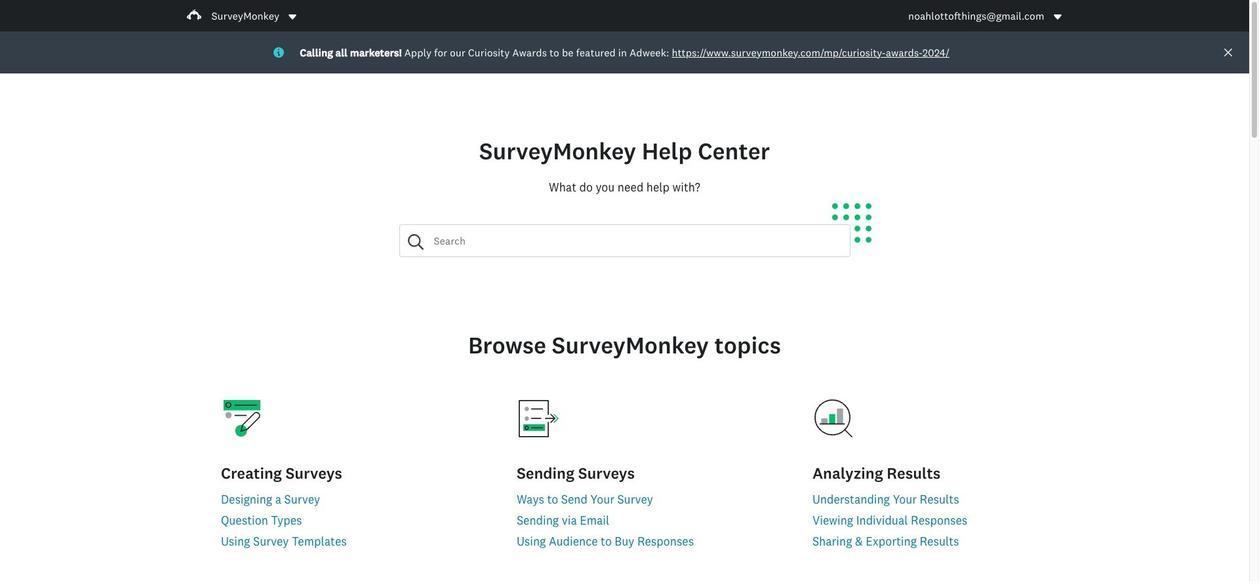 Task type: describe. For each thing, give the bounding box(es) containing it.
close image
[[1223, 47, 1234, 58]]

info icon image
[[274, 47, 284, 58]]



Task type: vqa. For each thing, say whether or not it's contained in the screenshot.
1st locked icon from left
no



Task type: locate. For each thing, give the bounding box(es) containing it.
Search text field
[[423, 225, 850, 256]]

open image
[[1052, 11, 1063, 22], [1054, 14, 1062, 19]]

close image
[[1225, 49, 1233, 56]]

alert
[[0, 31, 1250, 73]]

search image
[[408, 234, 423, 250], [408, 234, 423, 250]]

open image
[[287, 11, 298, 22], [289, 14, 296, 19]]



